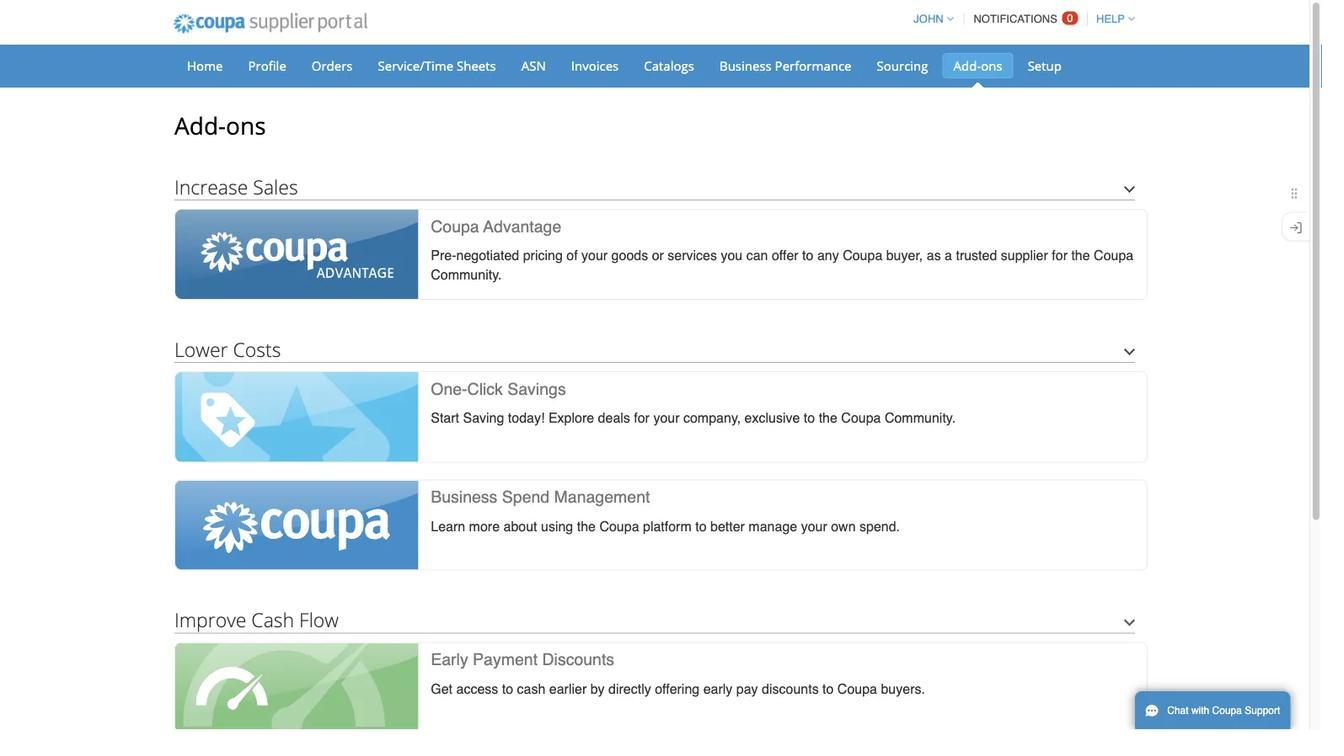 Task type: vqa. For each thing, say whether or not it's contained in the screenshot.
Quick Links
no



Task type: locate. For each thing, give the bounding box(es) containing it.
sheets
[[457, 57, 496, 74]]

1 vertical spatial community.
[[885, 411, 956, 426]]

add- down john link
[[954, 57, 981, 74]]

the inside pre-negotiated pricing of your goods or services you can offer to any coupa buyer, as a trusted supplier for the coupa community.
[[1072, 248, 1091, 263]]

orders link
[[301, 53, 364, 78]]

cash
[[517, 682, 546, 697]]

navigation
[[907, 3, 1136, 35]]

1 horizontal spatial community.
[[885, 411, 956, 426]]

your left company,
[[654, 411, 680, 426]]

1 vertical spatial add-ons
[[175, 110, 266, 142]]

manage
[[749, 519, 798, 534]]

to right exclusive
[[804, 411, 815, 426]]

0 vertical spatial community.
[[431, 267, 502, 283]]

1 vertical spatial ons
[[226, 110, 266, 142]]

using
[[541, 519, 573, 534]]

1 horizontal spatial add-
[[954, 57, 981, 74]]

saving
[[463, 411, 504, 426]]

to left any
[[803, 248, 814, 263]]

add-ons link
[[943, 53, 1014, 78]]

1 vertical spatial business
[[431, 488, 498, 507]]

for right supplier
[[1052, 248, 1068, 263]]

help link
[[1089, 13, 1136, 25]]

platform
[[643, 519, 692, 534]]

add-ons
[[954, 57, 1003, 74], [175, 110, 266, 142]]

you
[[721, 248, 743, 263]]

click
[[468, 380, 503, 399]]

early
[[431, 651, 468, 670]]

your
[[582, 248, 608, 263], [654, 411, 680, 426], [801, 519, 828, 534]]

of
[[567, 248, 578, 263]]

your left own
[[801, 519, 828, 534]]

notifications 0
[[974, 12, 1074, 25]]

to
[[803, 248, 814, 263], [804, 411, 815, 426], [696, 519, 707, 534], [502, 682, 513, 697], [823, 682, 834, 697]]

your right of at left top
[[582, 248, 608, 263]]

1 horizontal spatial for
[[1052, 248, 1068, 263]]

business left the performance
[[720, 57, 772, 74]]

0 vertical spatial the
[[1072, 248, 1091, 263]]

buyers.
[[881, 682, 926, 697]]

any
[[818, 248, 839, 263]]

spend
[[502, 488, 550, 507]]

notifications
[[974, 13, 1058, 25]]

a
[[945, 248, 953, 263]]

1 vertical spatial your
[[654, 411, 680, 426]]

coupa
[[431, 217, 479, 236], [843, 248, 883, 263], [1094, 248, 1134, 263], [842, 411, 881, 426], [600, 519, 639, 534], [838, 682, 878, 697], [1213, 706, 1243, 717]]

start saving today! explore deals for your company, exclusive to the coupa community.
[[431, 411, 956, 426]]

orders
[[312, 57, 353, 74]]

the right exclusive
[[819, 411, 838, 426]]

0 vertical spatial your
[[582, 248, 608, 263]]

2 vertical spatial your
[[801, 519, 828, 534]]

0 horizontal spatial add-
[[175, 110, 226, 142]]

catalogs
[[644, 57, 695, 74]]

the right using
[[577, 519, 596, 534]]

catalogs link
[[633, 53, 706, 78]]

ons
[[981, 57, 1003, 74], [226, 110, 266, 142]]

asn
[[522, 57, 546, 74]]

1 horizontal spatial add-ons
[[954, 57, 1003, 74]]

1 horizontal spatial ons
[[981, 57, 1003, 74]]

1 horizontal spatial your
[[654, 411, 680, 426]]

1 horizontal spatial the
[[819, 411, 838, 426]]

setup
[[1028, 57, 1062, 74]]

learn more about using the coupa platform to better manage your own spend.
[[431, 519, 900, 534]]

2 vertical spatial the
[[577, 519, 596, 534]]

1 horizontal spatial business
[[720, 57, 772, 74]]

2 horizontal spatial the
[[1072, 248, 1091, 263]]

profile link
[[237, 53, 297, 78]]

ons up increase sales
[[226, 110, 266, 142]]

for inside pre-negotiated pricing of your goods or services you can offer to any coupa buyer, as a trusted supplier for the coupa community.
[[1052, 248, 1068, 263]]

0 horizontal spatial business
[[431, 488, 498, 507]]

early
[[704, 682, 733, 697]]

cash
[[252, 607, 294, 634]]

can
[[747, 248, 768, 263]]

community.
[[431, 267, 502, 283], [885, 411, 956, 426]]

negotiated
[[456, 248, 519, 263]]

get
[[431, 682, 453, 697]]

0
[[1067, 12, 1074, 24]]

business for business spend management
[[431, 488, 498, 507]]

0 horizontal spatial your
[[582, 248, 608, 263]]

the right supplier
[[1072, 248, 1091, 263]]

services
[[668, 248, 717, 263]]

add-ons down notifications
[[954, 57, 1003, 74]]

0 vertical spatial add-
[[954, 57, 981, 74]]

one-
[[431, 380, 468, 399]]

ons down notifications
[[981, 57, 1003, 74]]

start
[[431, 411, 459, 426]]

earlier
[[549, 682, 587, 697]]

john link
[[907, 13, 954, 25]]

service/time sheets link
[[367, 53, 507, 78]]

for right deals
[[634, 411, 650, 426]]

add- down home link
[[175, 110, 226, 142]]

service/time
[[378, 57, 454, 74]]

1 vertical spatial for
[[634, 411, 650, 426]]

access
[[456, 682, 498, 697]]

more
[[469, 519, 500, 534]]

performance
[[775, 57, 852, 74]]

profile
[[248, 57, 286, 74]]

asn link
[[511, 53, 557, 78]]

coupa inside button
[[1213, 706, 1243, 717]]

0 horizontal spatial community.
[[431, 267, 502, 283]]

add-ons down home link
[[175, 110, 266, 142]]

pre-negotiated pricing of your goods or services you can offer to any coupa buyer, as a trusted supplier for the coupa community.
[[431, 248, 1134, 283]]

by
[[591, 682, 605, 697]]

2 horizontal spatial your
[[801, 519, 828, 534]]

support
[[1245, 706, 1281, 717]]

sourcing
[[877, 57, 929, 74]]

chat with coupa support button
[[1136, 692, 1291, 731]]

0 vertical spatial business
[[720, 57, 772, 74]]

business
[[720, 57, 772, 74], [431, 488, 498, 507]]

business up "learn"
[[431, 488, 498, 507]]

home
[[187, 57, 223, 74]]

supplier
[[1001, 248, 1049, 263]]

0 vertical spatial for
[[1052, 248, 1068, 263]]

0 vertical spatial add-ons
[[954, 57, 1003, 74]]



Task type: describe. For each thing, give the bounding box(es) containing it.
lower
[[175, 337, 228, 363]]

spend.
[[860, 519, 900, 534]]

as
[[927, 248, 941, 263]]

own
[[831, 519, 856, 534]]

invoices
[[571, 57, 619, 74]]

home link
[[176, 53, 234, 78]]

0 vertical spatial ons
[[981, 57, 1003, 74]]

improve cash flow
[[175, 607, 339, 634]]

to left cash
[[502, 682, 513, 697]]

discounts
[[762, 682, 819, 697]]

learn
[[431, 519, 465, 534]]

coupa supplier portal image
[[162, 3, 379, 45]]

increase
[[175, 174, 248, 200]]

trusted
[[956, 248, 998, 263]]

1 vertical spatial the
[[819, 411, 838, 426]]

goods
[[612, 248, 648, 263]]

pay
[[737, 682, 758, 697]]

your inside pre-negotiated pricing of your goods or services you can offer to any coupa buyer, as a trusted supplier for the coupa community.
[[582, 248, 608, 263]]

savings
[[508, 380, 566, 399]]

improve
[[175, 607, 246, 634]]

increase sales
[[175, 174, 298, 200]]

pricing
[[523, 248, 563, 263]]

discounts
[[542, 651, 615, 670]]

buyer,
[[887, 248, 923, 263]]

0 horizontal spatial the
[[577, 519, 596, 534]]

explore
[[549, 411, 594, 426]]

or
[[652, 248, 664, 263]]

directly
[[609, 682, 651, 697]]

better
[[711, 519, 745, 534]]

to inside pre-negotiated pricing of your goods or services you can offer to any coupa buyer, as a trusted supplier for the coupa community.
[[803, 248, 814, 263]]

sales
[[253, 174, 298, 200]]

today!
[[508, 411, 545, 426]]

0 horizontal spatial for
[[634, 411, 650, 426]]

management
[[554, 488, 650, 507]]

early payment discounts
[[431, 651, 615, 670]]

payment
[[473, 651, 538, 670]]

service/time sheets
[[378, 57, 496, 74]]

offer
[[772, 248, 799, 263]]

lower costs
[[175, 337, 281, 363]]

sourcing link
[[866, 53, 940, 78]]

with
[[1192, 706, 1210, 717]]

company,
[[684, 411, 741, 426]]

john
[[914, 13, 944, 25]]

about
[[504, 519, 537, 534]]

business performance
[[720, 57, 852, 74]]

to right the discounts
[[823, 682, 834, 697]]

costs
[[233, 337, 281, 363]]

chat
[[1168, 706, 1189, 717]]

offering
[[655, 682, 700, 697]]

0 horizontal spatial ons
[[226, 110, 266, 142]]

deals
[[598, 411, 630, 426]]

one-click savings
[[431, 380, 566, 399]]

help
[[1097, 13, 1125, 25]]

chat with coupa support
[[1168, 706, 1281, 717]]

setup link
[[1017, 53, 1073, 78]]

exclusive
[[745, 411, 800, 426]]

flow
[[299, 607, 339, 634]]

to left better
[[696, 519, 707, 534]]

business spend management
[[431, 488, 650, 507]]

business for business performance
[[720, 57, 772, 74]]

1 vertical spatial add-
[[175, 110, 226, 142]]

navigation containing notifications 0
[[907, 3, 1136, 35]]

coupa advantage
[[431, 217, 562, 236]]

invoices link
[[560, 53, 630, 78]]

advantage
[[484, 217, 562, 236]]

get access to cash earlier by directly offering early pay discounts to coupa buyers.
[[431, 682, 926, 697]]

community. inside pre-negotiated pricing of your goods or services you can offer to any coupa buyer, as a trusted supplier for the coupa community.
[[431, 267, 502, 283]]

pre-
[[431, 248, 456, 263]]

business performance link
[[709, 53, 863, 78]]

0 horizontal spatial add-ons
[[175, 110, 266, 142]]



